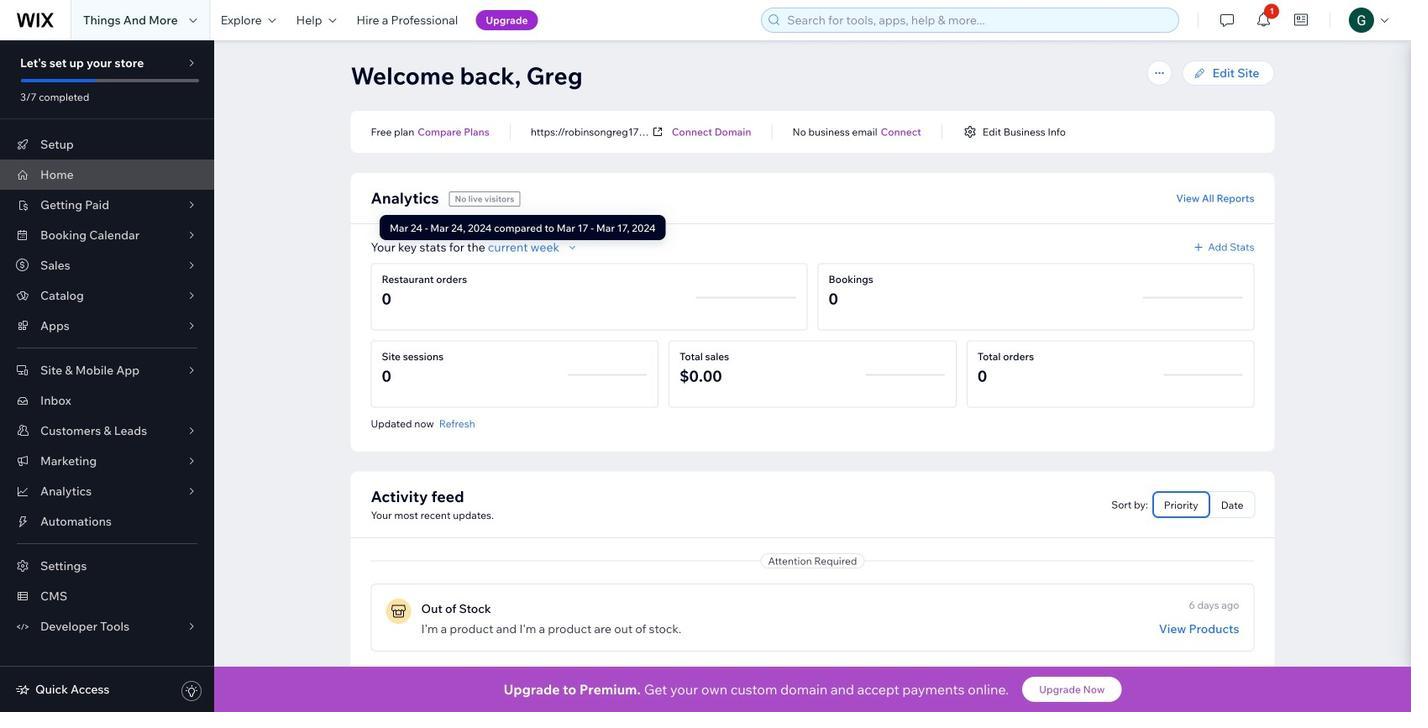 Task type: vqa. For each thing, say whether or not it's contained in the screenshot.
OF in Sidebar Element
no



Task type: describe. For each thing, give the bounding box(es) containing it.
Search for tools, apps, help & more... field
[[782, 8, 1174, 32]]



Task type: locate. For each thing, give the bounding box(es) containing it.
sidebar element
[[0, 40, 214, 712]]



